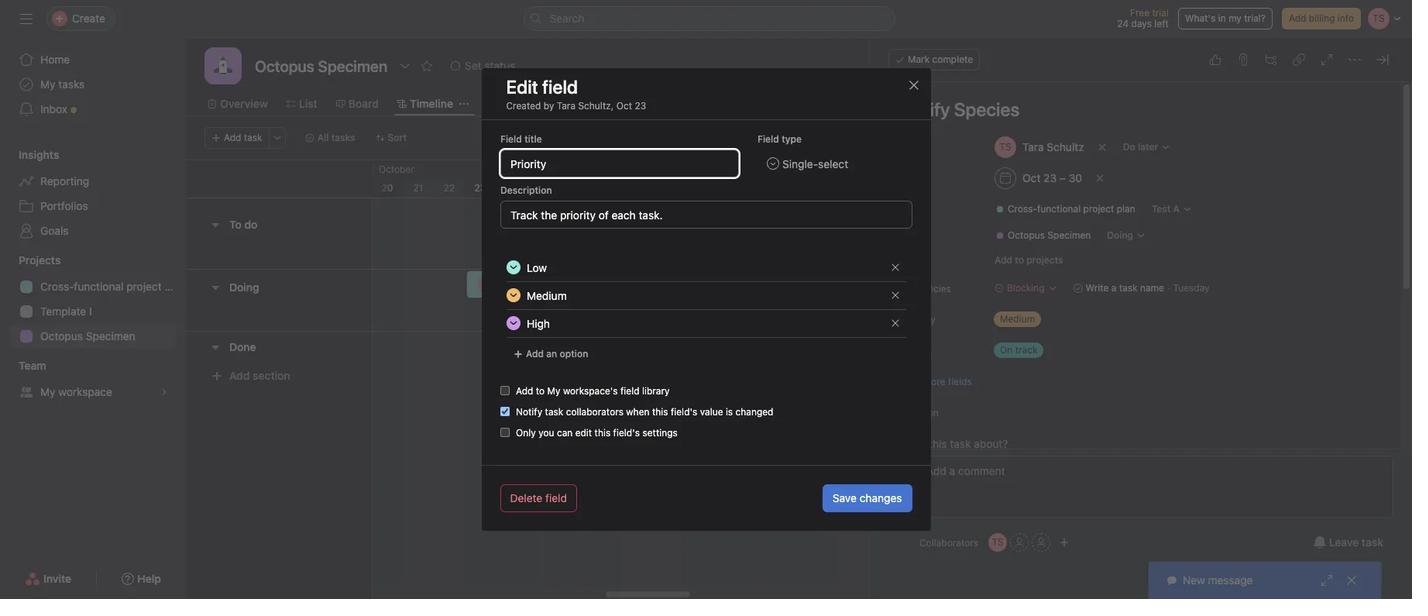 Task type: locate. For each thing, give the bounding box(es) containing it.
only you can edit this field's settings
[[516, 427, 678, 439]]

octopus
[[1008, 229, 1046, 241], [40, 329, 83, 343]]

1 vertical spatial 23
[[475, 182, 486, 194]]

0 horizontal spatial functional
[[74, 280, 124, 293]]

octopus specimen link up projects
[[990, 228, 1098, 243]]

1 horizontal spatial octopus specimen link
[[990, 228, 1098, 243]]

ts
[[668, 216, 679, 228], [482, 278, 493, 290], [895, 462, 907, 474], [992, 536, 1004, 548]]

collapse task list for the section to do image
[[209, 219, 222, 231]]

cross- up add to projects
[[1008, 203, 1038, 215]]

0 horizontal spatial cross-functional project plan
[[40, 280, 186, 293]]

1 horizontal spatial field
[[758, 133, 779, 145]]

1 vertical spatial field's
[[613, 427, 640, 439]]

projects element up tuesday at the right top of the page
[[971, 195, 1400, 250]]

1 horizontal spatial octopus specimen
[[1008, 229, 1091, 241]]

1 vertical spatial specimen
[[86, 329, 135, 343]]

24 left days
[[1118, 18, 1129, 29]]

field type
[[758, 133, 802, 145]]

only
[[516, 427, 536, 439]]

global element
[[0, 38, 186, 131]]

0 horizontal spatial octopus specimen link
[[9, 324, 177, 349]]

priority
[[904, 314, 936, 326]]

my
[[40, 78, 55, 91], [40, 385, 55, 398], [547, 385, 560, 397]]

cross-functional project plan up template i link
[[40, 280, 186, 293]]

remove option image
[[891, 263, 900, 272]]

timeline
[[410, 97, 453, 110]]

projects element
[[971, 195, 1400, 250], [0, 246, 186, 352]]

0 horizontal spatial projects element
[[0, 246, 186, 352]]

show 2 more fields button
[[889, 374, 973, 389]]

project inside main content
[[1084, 203, 1115, 215]]

library
[[642, 385, 670, 397]]

template
[[40, 305, 86, 318]]

specimen down template i link
[[86, 329, 135, 343]]

1 vertical spatial plan
[[165, 280, 186, 293]]

1 vertical spatial description
[[889, 407, 939, 419]]

0 vertical spatial to
[[1016, 254, 1025, 266]]

field's
[[671, 406, 697, 418], [613, 427, 640, 439]]

ts button up changes
[[889, 456, 914, 481]]

field up the tara at left top
[[542, 76, 578, 98]]

specimen inside main content
[[1048, 229, 1091, 241]]

cross-functional project plan link up i at the left of the page
[[9, 274, 186, 299]]

field's for settings
[[613, 427, 640, 439]]

my left tasks
[[40, 78, 55, 91]]

octopus down template
[[40, 329, 83, 343]]

task for notify task collaborators when this field's value is changed
[[545, 406, 563, 418]]

identify species
[[500, 278, 570, 290]]

projects
[[889, 204, 925, 215], [19, 253, 61, 267]]

write a task name
[[1086, 282, 1165, 294]]

add for add to projects
[[995, 254, 1013, 266]]

0 vertical spatial project
[[1084, 203, 1115, 215]]

add right add to my workspace's field library option
[[516, 385, 533, 397]]

my inside teams element
[[40, 385, 55, 398]]

cross-functional project plan link down clear due date image
[[990, 202, 1142, 217]]

field right delete
[[546, 491, 567, 505]]

0 vertical spatial remove option image
[[891, 291, 900, 300]]

2 type an option name field from the top
[[520, 282, 885, 308]]

25
[[537, 182, 548, 194]]

1 vertical spatial cross-functional project plan link
[[9, 274, 186, 299]]

field for edit
[[542, 76, 578, 98]]

this right edit
[[594, 427, 611, 439]]

1 vertical spatial this
[[594, 427, 611, 439]]

to for projects
[[1016, 254, 1025, 266]]

dependencies
[[889, 283, 952, 295]]

add for add task
[[224, 132, 241, 143]]

2 vertical spatial type an option name field
[[520, 310, 885, 336]]

add down overview link
[[224, 132, 241, 143]]

free
[[1131, 7, 1150, 19]]

3 type an option name field from the top
[[520, 310, 885, 336]]

task down overview
[[244, 132, 262, 143]]

single-select
[[782, 157, 848, 170]]

add down done button
[[229, 369, 250, 382]]

task inside "button"
[[244, 132, 262, 143]]

0 horizontal spatial to
[[536, 385, 545, 397]]

add for add an option
[[526, 348, 544, 360]]

cross-functional project plan inside identify species dialog
[[1008, 203, 1136, 215]]

23 inside edit field created by tara schultz, oct 23
[[635, 100, 647, 112]]

0 horizontal spatial specimen
[[86, 329, 135, 343]]

0 vertical spatial cross-
[[1008, 203, 1038, 215]]

workflow link
[[568, 95, 628, 112]]

task right "leave"
[[1362, 536, 1384, 549]]

field inside edit field created by tara schultz, oct 23
[[542, 76, 578, 98]]

delete field
[[510, 491, 567, 505]]

0 vertical spatial this
[[652, 406, 668, 418]]

0 vertical spatial octopus specimen
[[1008, 229, 1091, 241]]

1 horizontal spatial functional
[[1038, 203, 1081, 215]]

0 horizontal spatial 24
[[506, 182, 517, 194]]

calendar link
[[491, 95, 549, 112]]

1 horizontal spatial 23
[[635, 100, 647, 112]]

my down team
[[40, 385, 55, 398]]

0 likes. click to like this task image
[[1210, 53, 1222, 66]]

1 horizontal spatial this
[[652, 406, 668, 418]]

0 horizontal spatial field's
[[613, 427, 640, 439]]

projects element containing projects
[[0, 246, 186, 352]]

ts button right collaborators
[[989, 533, 1008, 552]]

1 horizontal spatial description
[[889, 407, 939, 419]]

1 horizontal spatial project
[[1084, 203, 1115, 215]]

add left the an
[[526, 348, 544, 360]]

plan inside identify species dialog
[[1117, 203, 1136, 215]]

1 vertical spatial octopus specimen
[[40, 329, 135, 343]]

1 vertical spatial functional
[[74, 280, 124, 293]]

octopus specimen down i at the left of the page
[[40, 329, 135, 343]]

projects down goals
[[19, 253, 61, 267]]

add inside button
[[995, 254, 1013, 266]]

2 vertical spatial field
[[546, 491, 567, 505]]

description down field title
[[500, 184, 552, 196]]

is
[[726, 406, 733, 418]]

leave task button
[[1304, 529, 1394, 556]]

projects
[[1027, 254, 1064, 266]]

add subtask image
[[1266, 53, 1278, 66]]

field
[[542, 76, 578, 98], [620, 385, 639, 397], [546, 491, 567, 505]]

0 horizontal spatial cross-
[[40, 280, 74, 293]]

project
[[1084, 203, 1115, 215], [127, 280, 162, 293]]

days
[[1132, 18, 1152, 29]]

1 field from the left
[[500, 133, 522, 145]]

value
[[700, 406, 723, 418]]

1 vertical spatial remove option image
[[891, 319, 900, 328]]

field left title
[[500, 133, 522, 145]]

projects inside dropdown button
[[19, 253, 61, 267]]

billing
[[1310, 12, 1336, 24]]

1 horizontal spatial cross-
[[1008, 203, 1038, 215]]

my for my workspace
[[40, 385, 55, 398]]

0 horizontal spatial octopus specimen
[[40, 329, 135, 343]]

Type an option name field
[[520, 254, 885, 281], [520, 282, 885, 308], [520, 310, 885, 336]]

this for edit
[[594, 427, 611, 439]]

my inside global element
[[40, 78, 55, 91]]

you
[[538, 427, 554, 439]]

identify species dialog
[[870, 38, 1413, 599]]

0 horizontal spatial description
[[500, 184, 552, 196]]

project down clear due date image
[[1084, 203, 1115, 215]]

1 vertical spatial cross-functional project plan
[[40, 280, 186, 293]]

add left projects
[[995, 254, 1013, 266]]

field inside button
[[546, 491, 567, 505]]

task inside button
[[1362, 536, 1384, 549]]

24 left 25
[[506, 182, 517, 194]]

field's left value
[[671, 406, 697, 418]]

0 horizontal spatial projects
[[19, 253, 61, 267]]

description down 2
[[889, 407, 939, 419]]

0 vertical spatial projects
[[889, 204, 925, 215]]

1 vertical spatial to
[[536, 385, 545, 397]]

add left billing
[[1290, 12, 1307, 24]]

0 vertical spatial specimen
[[1048, 229, 1091, 241]]

specimen up projects
[[1048, 229, 1091, 241]]

0 vertical spatial field
[[542, 76, 578, 98]]

inbox link
[[9, 97, 177, 122]]

1
[[673, 309, 678, 321]]

oct
[[617, 100, 633, 112]]

0 vertical spatial cross-functional project plan
[[1008, 203, 1136, 215]]

0 vertical spatial 23
[[635, 100, 647, 112]]

title
[[524, 133, 542, 145]]

1 horizontal spatial plan
[[1117, 203, 1136, 215]]

cross- up template
[[40, 280, 74, 293]]

type an option name field for remove option image
[[520, 254, 885, 281]]

0 horizontal spatial plan
[[165, 280, 186, 293]]

1 horizontal spatial octopus
[[1008, 229, 1046, 241]]

expand new message image
[[1321, 574, 1334, 587]]

search
[[550, 12, 585, 25]]

changed
[[736, 406, 773, 418]]

workflow
[[580, 97, 628, 110]]

main content containing cross-functional project plan
[[872, 82, 1400, 599]]

goals
[[40, 224, 69, 237]]

None text field
[[251, 52, 392, 80], [500, 201, 913, 229], [251, 52, 392, 80], [500, 201, 913, 229]]

1 type an option name field from the top
[[520, 254, 885, 281]]

reporting link
[[9, 169, 177, 194]]

2 field from the left
[[758, 133, 779, 145]]

0 vertical spatial field's
[[671, 406, 697, 418]]

23
[[635, 100, 647, 112], [475, 182, 486, 194]]

23 right oct
[[635, 100, 647, 112]]

1 vertical spatial 24
[[506, 182, 517, 194]]

1 horizontal spatial projects element
[[971, 195, 1400, 250]]

0 vertical spatial ts button
[[889, 456, 914, 481]]

schultz,
[[578, 100, 614, 112]]

task up you
[[545, 406, 563, 418]]

add task button
[[205, 127, 269, 149]]

0 vertical spatial plan
[[1117, 203, 1136, 215]]

close image
[[908, 79, 920, 91]]

0 horizontal spatial 23
[[475, 182, 486, 194]]

plan
[[1117, 203, 1136, 215], [165, 280, 186, 293]]

field left 'type'
[[758, 133, 779, 145]]

insights
[[19, 148, 59, 161]]

23 right 22
[[475, 182, 486, 194]]

cross-functional project plan down clear due date image
[[1008, 203, 1136, 215]]

cross- inside identify species dialog
[[1008, 203, 1038, 215]]

octopus up add to projects
[[1008, 229, 1046, 241]]

1 vertical spatial projects
[[19, 253, 61, 267]]

to
[[229, 218, 242, 231]]

main content
[[872, 82, 1400, 599]]

field for field title
[[500, 133, 522, 145]]

task
[[244, 132, 262, 143], [1120, 282, 1138, 294], [545, 406, 563, 418], [1362, 536, 1384, 549]]

remove option image
[[891, 291, 900, 300], [891, 319, 900, 328]]

0 vertical spatial octopus specimen link
[[990, 228, 1098, 243]]

description inside identify species dialog
[[889, 407, 939, 419]]

this up 'settings'
[[652, 406, 668, 418]]

project up template i link
[[127, 280, 162, 293]]

1 horizontal spatial cross-functional project plan
[[1008, 203, 1136, 215]]

0 horizontal spatial field
[[500, 133, 522, 145]]

remove option image down remove option image
[[891, 291, 900, 300]]

Notify task collaborators when this field's value is changed checkbox
[[500, 407, 510, 416]]

1 horizontal spatial specimen
[[1048, 229, 1091, 241]]

mark complete
[[908, 53, 974, 65]]

projects up remove option image
[[889, 204, 925, 215]]

study
[[645, 309, 670, 321]]

functional up projects
[[1038, 203, 1081, 215]]

board
[[349, 97, 379, 110]]

reporting
[[40, 174, 89, 188]]

functional
[[1038, 203, 1081, 215], [74, 280, 124, 293]]

cross-
[[1008, 203, 1038, 215], [40, 280, 74, 293]]

my workspace
[[40, 385, 112, 398]]

november
[[750, 164, 795, 175]]

0 horizontal spatial octopus
[[40, 329, 83, 343]]

type an option name field for first remove option icon from the bottom of the page
[[520, 310, 885, 336]]

my tasks
[[40, 78, 85, 91]]

goals link
[[9, 219, 177, 243]]

remove option image left 'priority'
[[891, 319, 900, 328]]

add to projects button
[[988, 250, 1071, 271]]

to up notify
[[536, 385, 545, 397]]

1 vertical spatial project
[[127, 280, 162, 293]]

1 vertical spatial ts button
[[989, 533, 1008, 552]]

to inside button
[[1016, 254, 1025, 266]]

specimen
[[1048, 229, 1091, 241], [86, 329, 135, 343]]

0 vertical spatial cross-functional project plan link
[[990, 202, 1142, 217]]

projects element containing cross-functional project plan
[[971, 195, 1400, 250]]

collapse task list for the section done image
[[209, 341, 222, 353]]

0 horizontal spatial project
[[127, 280, 162, 293]]

task right "a"
[[1120, 282, 1138, 294]]

field's down when
[[613, 427, 640, 439]]

add
[[1290, 12, 1307, 24], [224, 132, 241, 143], [995, 254, 1013, 266], [526, 348, 544, 360], [229, 369, 250, 382], [516, 385, 533, 397]]

1 horizontal spatial 24
[[1118, 18, 1129, 29]]

1 horizontal spatial to
[[1016, 254, 1025, 266]]

fields
[[949, 375, 973, 387]]

projects element down goals link
[[0, 246, 186, 352]]

1 horizontal spatial projects
[[889, 204, 925, 215]]

1 horizontal spatial field's
[[671, 406, 697, 418]]

rocket image
[[214, 57, 233, 75]]

field up when
[[620, 385, 639, 397]]

1 vertical spatial type an option name field
[[520, 282, 885, 308]]

delete field button
[[500, 484, 577, 512]]

notify task collaborators when this field's value is changed
[[516, 406, 773, 418]]

Task Name text field
[[878, 91, 1383, 127]]

add for add section
[[229, 369, 250, 382]]

octopus specimen up projects
[[1008, 229, 1091, 241]]

full screen image
[[1321, 53, 1334, 66]]

list link
[[287, 95, 318, 112]]

to left projects
[[1016, 254, 1025, 266]]

field title
[[500, 133, 542, 145]]

octopus specimen link down i at the left of the page
[[9, 324, 177, 349]]

0 vertical spatial type an option name field
[[520, 254, 885, 281]]

0 horizontal spatial this
[[594, 427, 611, 439]]

0 horizontal spatial cross-functional project plan link
[[9, 274, 186, 299]]

status
[[904, 345, 933, 357]]

0 vertical spatial functional
[[1038, 203, 1081, 215]]

more
[[924, 375, 946, 387]]

what's in my trial?
[[1186, 12, 1266, 24]]

to
[[1016, 254, 1025, 266], [536, 385, 545, 397]]

search button
[[524, 6, 896, 31]]

add inside "button"
[[224, 132, 241, 143]]

functional up template i link
[[74, 280, 124, 293]]

1 horizontal spatial cross-functional project plan link
[[990, 202, 1142, 217]]

0 vertical spatial 24
[[1118, 18, 1129, 29]]

what's
[[1186, 12, 1216, 24]]

0 vertical spatial octopus
[[1008, 229, 1046, 241]]

1 horizontal spatial ts button
[[989, 533, 1008, 552]]



Task type: describe. For each thing, give the bounding box(es) containing it.
type an option name field for 1st remove option icon from the top of the page
[[520, 282, 885, 308]]

close details image
[[1377, 53, 1390, 66]]

add task
[[224, 132, 262, 143]]

1 vertical spatial octopus specimen link
[[9, 324, 177, 349]]

to for my
[[536, 385, 545, 397]]

this for when
[[652, 406, 668, 418]]

trial?
[[1245, 12, 1266, 24]]

antartica
[[602, 309, 642, 321]]

team
[[19, 359, 46, 372]]

done button
[[229, 333, 256, 361]]

ts left # at the top left of page
[[668, 216, 679, 228]]

tuesday
[[1174, 282, 1210, 294]]

add or remove collaborators image
[[1060, 538, 1070, 547]]

edit
[[575, 427, 592, 439]]

2 remove option image from the top
[[891, 319, 900, 328]]

my tasks link
[[9, 72, 177, 97]]

0 horizontal spatial ts button
[[889, 456, 914, 481]]

add an option
[[526, 348, 588, 360]]

name
[[1141, 282, 1165, 294]]

home
[[40, 53, 70, 66]]

my
[[1229, 12, 1242, 24]]

task for add task
[[244, 132, 262, 143]]

template i
[[40, 305, 92, 318]]

projects element inside identify species dialog
[[971, 195, 1400, 250]]

edit field created by tara schultz, oct 23
[[506, 76, 647, 112]]

home link
[[9, 47, 177, 72]]

octopus specimen link inside main content
[[990, 228, 1098, 243]]

trial
[[1153, 7, 1169, 19]]

when
[[626, 406, 650, 418]]

leave
[[1330, 536, 1360, 549]]

remove assignee image
[[1098, 143, 1107, 152]]

template i link
[[9, 299, 177, 324]]

functional inside identify species dialog
[[1038, 203, 1081, 215]]

timeline link
[[398, 95, 453, 112]]

new message
[[1183, 574, 1254, 587]]

copy task link image
[[1294, 53, 1306, 66]]

octopus inside main content
[[1008, 229, 1046, 241]]

ts left identify
[[482, 278, 493, 290]]

board link
[[336, 95, 379, 112]]

Add to My workspace's field library checkbox
[[500, 386, 510, 395]]

1 vertical spatial cross-
[[40, 280, 74, 293]]

option
[[560, 348, 588, 360]]

save
[[833, 491, 857, 505]]

add section button
[[205, 362, 297, 390]]

22
[[444, 182, 455, 194]]

collapse task list for the section doing image
[[209, 281, 222, 294]]

save changes button
[[823, 484, 913, 512]]

overview link
[[208, 95, 268, 112]]

1 remove option image from the top
[[891, 291, 900, 300]]

done
[[229, 340, 256, 353]]

hide sidebar image
[[20, 12, 33, 25]]

close image
[[1346, 574, 1359, 587]]

add to starred image
[[421, 60, 433, 72]]

tara
[[557, 100, 576, 112]]

teams element
[[0, 352, 186, 408]]

save changes
[[833, 491, 903, 505]]

24 inside free trial 24 days left
[[1118, 18, 1129, 29]]

do
[[244, 218, 258, 231]]

clear due date image
[[1096, 174, 1105, 183]]

projects button
[[0, 253, 61, 268]]

add for add billing info
[[1290, 12, 1307, 24]]

calendar
[[503, 97, 549, 110]]

an
[[546, 348, 557, 360]]

1 vertical spatial octopus
[[40, 329, 83, 343]]

doing
[[229, 281, 259, 294]]

field's for value
[[671, 406, 697, 418]]

species
[[536, 278, 570, 290]]

a
[[1112, 282, 1117, 294]]

my left workspace's
[[547, 385, 560, 397]]

left
[[1155, 18, 1169, 29]]

edit
[[506, 76, 538, 98]]

task inside main content
[[1120, 282, 1138, 294]]

search list box
[[524, 6, 896, 31]]

identify
[[500, 278, 533, 290]]

invite button
[[15, 565, 82, 593]]

ts up changes
[[895, 462, 907, 474]]

mark
[[908, 53, 930, 65]]

21
[[414, 182, 423, 194]]

overview
[[220, 97, 268, 110]]

workspace's
[[563, 385, 618, 397]]

add for add to my workspace's field library
[[516, 385, 533, 397]]

info
[[1338, 12, 1355, 24]]

tasks
[[58, 78, 85, 91]]

portfolios
[[40, 199, 88, 212]]

projects inside identify species dialog
[[889, 204, 925, 215]]

add an option button
[[506, 343, 595, 365]]

cross-functional project plan link inside main content
[[990, 202, 1142, 217]]

show 2 more fields
[[889, 375, 973, 387]]

field for delete
[[546, 491, 567, 505]]

to do button
[[229, 211, 258, 239]]

insights element
[[0, 141, 186, 246]]

show
[[889, 375, 913, 387]]

collaborators
[[566, 406, 623, 418]]

portfolios link
[[9, 194, 177, 219]]

0 vertical spatial description
[[500, 184, 552, 196]]

to do
[[229, 218, 258, 231]]

insights button
[[0, 147, 59, 163]]

section
[[253, 369, 290, 382]]

task for leave task
[[1362, 536, 1384, 549]]

i
[[89, 305, 92, 318]]

octopus specimen inside main content
[[1008, 229, 1091, 241]]

add billing info button
[[1283, 8, 1362, 29]]

workspace
[[58, 385, 112, 398]]

my workspace link
[[9, 380, 177, 405]]

total
[[704, 211, 724, 222]]

add section
[[229, 369, 290, 382]]

select
[[818, 157, 848, 170]]

delete
[[510, 491, 543, 505]]

Only you can edit this field's settings checkbox
[[500, 428, 510, 437]]

ts right collaborators
[[992, 536, 1004, 548]]

write
[[1086, 282, 1109, 294]]

main content inside identify species dialog
[[872, 82, 1400, 599]]

inbox
[[40, 102, 67, 115]]

1 vertical spatial field
[[620, 385, 639, 397]]

Priority, Stage, Status… text field
[[500, 150, 739, 177]]

doing button
[[229, 274, 259, 301]]

poll
[[686, 211, 702, 222]]

notify
[[516, 406, 542, 418]]

my for my tasks
[[40, 78, 55, 91]]

complete
[[933, 53, 974, 65]]

changes
[[860, 491, 903, 505]]

field for field type
[[758, 133, 779, 145]]



Task type: vqa. For each thing, say whether or not it's contained in the screenshot.
The Or in the top left of the page
no



